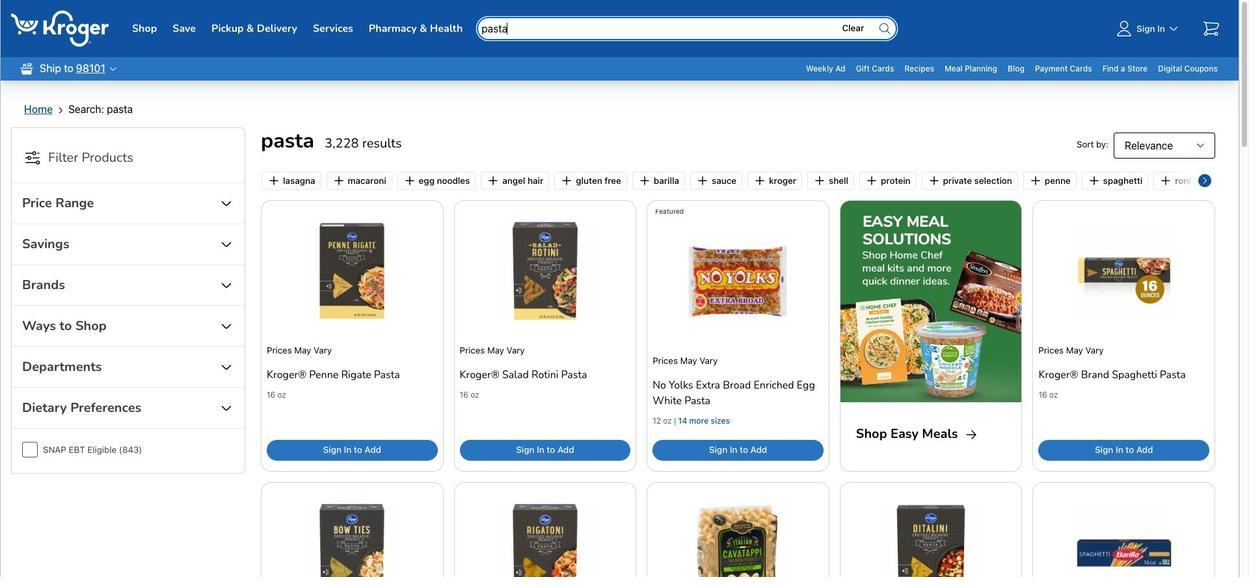 Task type: vqa. For each thing, say whether or not it's contained in the screenshot.
the Sign associated with Kroger® Deluxe Cookies N' Cream Ice Cream Tub
no



Task type: describe. For each thing, give the bounding box(es) containing it.
kroger® rigatoni pasta image
[[496, 504, 595, 578]]

private selection® italian cavatappi pasta image
[[689, 504, 788, 578]]

shop easy meals image
[[841, 201, 1022, 403]]

open the ways to shop filter element
[[22, 317, 107, 337]]

no yolks extra broad enriched egg white pasta image
[[689, 232, 788, 331]]

kroger® salad rotini pasta image
[[496, 222, 595, 321]]

open the departments filter element
[[22, 358, 102, 378]]

account menu image
[[1114, 18, 1135, 39]]

kroger® brand spaghetti pasta image
[[1075, 222, 1174, 321]]

tag: related tag bow tie element
[[1203, 172, 1250, 190]]

kroger® ditalini pasta image
[[882, 504, 981, 578]]

search image
[[878, 21, 893, 36]]



Task type: locate. For each thing, give the bounding box(es) containing it.
barilla blue box spaghetti non-gmo certified and kosher pasta image
[[1075, 504, 1174, 578]]

open the price range filter element
[[22, 194, 94, 213]]

kroger® bow ties pasta image
[[303, 504, 402, 578]]

SNAP EBT Eligible checkbox
[[22, 443, 38, 458]]

kroger® penne rigate pasta image
[[303, 222, 402, 321]]

open the savings filter element
[[22, 235, 69, 254]]

scroll to the right image
[[1200, 176, 1211, 186]]

kroger logo image
[[11, 10, 109, 47]]

open the dietary preferences filter element
[[22, 399, 141, 419]]

None search field
[[476, 0, 899, 57]]

open the brands filter element
[[22, 276, 65, 295]]

Search search field
[[476, 16, 899, 42]]



